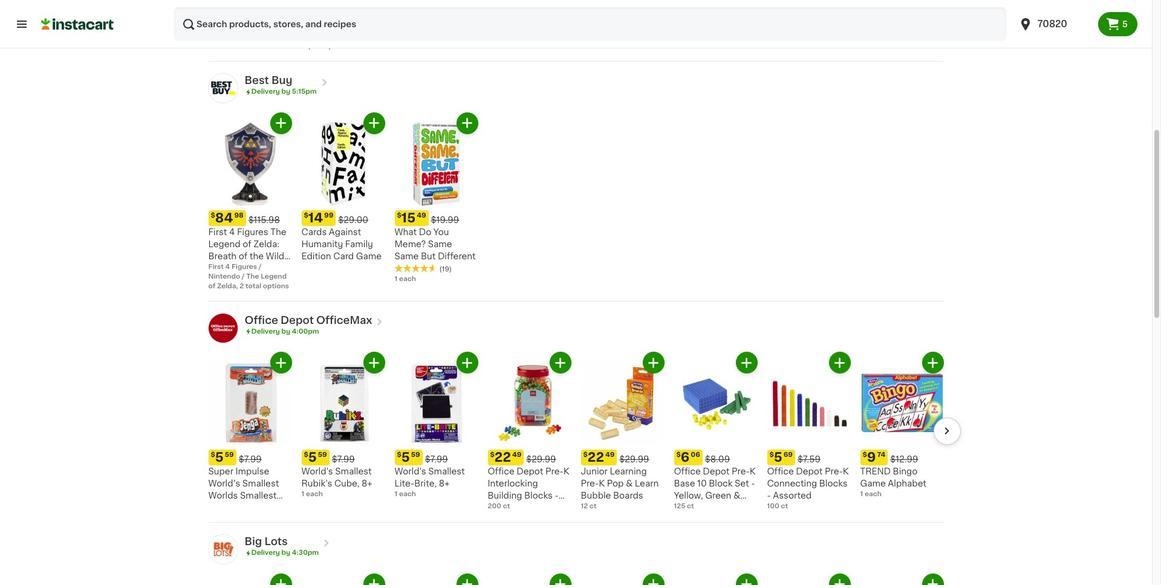 Task type: vqa. For each thing, say whether or not it's contained in the screenshot.
DELIVERY BY 11:00AM link
no



Task type: locate. For each thing, give the bounding box(es) containing it.
merrier for flask
[[335, 0, 365, 4]]

1 horizontal spatial edition
[[302, 252, 331, 261]]

2 first from the top
[[208, 264, 224, 270]]

1 toy from the left
[[256, 20, 271, 28]]

0 vertical spatial 4
[[229, 228, 235, 236]]

70820 button
[[1012, 7, 1099, 41], [1019, 7, 1091, 41]]

$22.49 original price: $29.99 element
[[488, 450, 572, 466], [581, 450, 665, 466]]

ct inside office depot pre-k connecting blocks - assorted 100 ct
[[781, 504, 789, 510]]

$6.06 original price: $8.09 element
[[674, 450, 758, 466]]

22
[[495, 452, 511, 464], [588, 452, 604, 464]]

0 horizontal spatial dog
[[236, 20, 254, 28]]

ct right 12
[[590, 504, 597, 510]]

$5.59 original price: $7.99 element up impulse
[[208, 450, 292, 466]]

first
[[208, 228, 227, 236], [208, 264, 224, 270]]

pre- for office depot pre-k base 10 block set - yellow, green & blue
[[732, 468, 750, 476]]

$29.99 inside $ 22 49 $29.99 junior learning pre-k pop & learn bubble boards 12 ct
[[620, 456, 650, 464]]

item carousel region containing 84
[[192, 112, 944, 296]]

legend up 'options'
[[261, 273, 287, 280]]

game down trend
[[861, 480, 886, 488]]

2 22 from the left
[[588, 452, 604, 464]]

4 inside first 4 figures the legend of zelda: breath of the wild hylian shield collector's edition
[[229, 228, 235, 236]]

& inside more & merrier plush flask dog toy
[[326, 0, 333, 4]]

(28)
[[253, 34, 267, 40]]

smallest inside $ 5 59 $7.99 world's smallest lite-brite, 8+ 1 each
[[429, 468, 465, 476]]

0 horizontal spatial merrier
[[242, 0, 272, 4]]

1 8+ from the left
[[362, 480, 373, 488]]

lite-
[[395, 480, 415, 488]]

pre- for office depot pre-k interlocking building blocks - assorted
[[546, 468, 564, 476]]

$ for office depot pre-k base 10 block set - yellow, green & blue
[[677, 452, 681, 459]]

0 vertical spatial edition
[[302, 252, 331, 261]]

by left 4:00pm
[[282, 328, 290, 335]]

depot up the interlocking
[[517, 468, 544, 476]]

$84.98 original price: $115.98 element
[[208, 210, 292, 226]]

plush inside more & merrier plush flask dog toy
[[302, 7, 325, 16]]

1 vertical spatial of
[[239, 252, 248, 261]]

2 8+ from the left
[[439, 480, 450, 488]]

& inside more & merrier plush humbug pickle dog toy
[[233, 0, 239, 4]]

$5.59 original price: $7.99 element
[[208, 450, 292, 466], [302, 450, 385, 466], [395, 450, 478, 466]]

0 horizontal spatial -
[[555, 492, 559, 501]]

1 horizontal spatial dog
[[351, 7, 369, 16]]

$7.99 up world's smallest rubik's cube, 8+ 1 each
[[332, 456, 355, 464]]

learn
[[635, 480, 659, 488]]

$ inside $ 84 98
[[211, 212, 215, 219]]

2 horizontal spatial more
[[395, 0, 417, 4]]

depot down $7.59
[[796, 468, 823, 476]]

1 horizontal spatial $5.59 original price: $7.99 element
[[302, 450, 385, 466]]

depot inside office depot pre-k interlocking building blocks - assorted
[[517, 468, 544, 476]]

8+ inside world's smallest rubik's cube, 8+ 1 each
[[362, 480, 373, 488]]

$ up rubik's
[[304, 452, 309, 459]]

office down $ 5 69
[[768, 468, 794, 476]]

$14.99 original price: $29.00 element
[[302, 210, 385, 226]]

dog
[[351, 7, 369, 16], [236, 20, 254, 28]]

$ inside '$ 15 49'
[[397, 212, 402, 219]]

0 horizontal spatial 49
[[417, 212, 426, 219]]

0 vertical spatial game
[[356, 252, 382, 261]]

k for office depot pre-k base 10 block set - yellow, green & blue
[[750, 468, 756, 476]]

$ left 06
[[677, 452, 681, 459]]

item carousel region containing 5
[[192, 352, 961, 518]]

delivery left 4:00pm
[[251, 328, 280, 335]]

delivery down "best buy"
[[251, 89, 280, 95]]

99
[[324, 212, 334, 219]]

$ for cards against humanity family edition card game
[[304, 212, 309, 219]]

Search field
[[174, 7, 1007, 41]]

more inside more & merrier plush humbug pickle dog toy
[[208, 0, 230, 4]]

office inside office depot pre-k connecting blocks - assorted 100 ct
[[768, 468, 794, 476]]

2 horizontal spatial $5.59 original price: $7.99 element
[[395, 450, 478, 466]]

toy inside more & merrier plush humbug pickle dog toy
[[256, 20, 271, 28]]

$7.99 up brite,
[[425, 456, 448, 464]]

of inside first 4 figures / nintendo / the legend of zelda, 2 total options
[[208, 283, 216, 290]]

plush for dog
[[208, 7, 232, 16]]

2 horizontal spatial -
[[768, 492, 771, 501]]

k inside office depot pre-k connecting blocks - assorted 100 ct
[[843, 468, 849, 476]]

1 merrier from the left
[[242, 0, 272, 4]]

0 vertical spatial item carousel region
[[192, 112, 944, 296]]

blocks inside office depot pre-k connecting blocks - assorted 100 ct
[[820, 480, 848, 488]]

1 plush from the left
[[208, 7, 232, 16]]

each down lite-
[[399, 491, 416, 498]]

0 horizontal spatial $29.99
[[527, 456, 556, 464]]

5 inside 'element'
[[774, 452, 783, 464]]

super impulse world's smallest worlds smallest jenga game
[[208, 468, 279, 513]]

$ up lite-
[[397, 452, 402, 459]]

ct down building
[[503, 504, 510, 510]]

add image for office depot pre-k base 10 block set - yellow, green & blue
[[739, 356, 755, 371]]

legend inside first 4 figures / nintendo / the legend of zelda, 2 total options
[[261, 273, 287, 280]]

of left the
[[239, 252, 248, 261]]

bingo
[[893, 468, 918, 476]]

buy
[[272, 76, 292, 86]]

1 horizontal spatial 22
[[588, 452, 604, 464]]

2 vertical spatial of
[[208, 283, 216, 290]]

3 $7.99 from the left
[[425, 456, 448, 464]]

3 merrier from the left
[[428, 0, 458, 4]]

ct
[[503, 504, 510, 510], [590, 504, 597, 510], [687, 504, 694, 510], [781, 504, 789, 510]]

& for santa
[[419, 0, 426, 4]]

ct inside $ 22 49 $29.99 junior learning pre-k pop & learn bubble boards 12 ct
[[590, 504, 597, 510]]

1 horizontal spatial more
[[302, 0, 324, 4]]

22 up junior
[[588, 452, 604, 464]]

$ for office depot pre-k interlocking building blocks - assorted
[[490, 452, 495, 459]]

by down lots
[[282, 550, 290, 557]]

1 22 from the left
[[495, 452, 511, 464]]

1 down meme?
[[395, 276, 398, 282]]

$15.49 original price: $19.99 element
[[395, 210, 478, 226]]

-
[[752, 480, 755, 488], [555, 492, 559, 501], [768, 492, 771, 501]]

0 horizontal spatial legend
[[208, 240, 241, 249]]

depot for office depot pre-k connecting blocks - assorted 100 ct
[[796, 468, 823, 476]]

edition down humanity
[[302, 252, 331, 261]]

4 for legend
[[229, 228, 235, 236]]

2 horizontal spatial game
[[861, 480, 886, 488]]

$ inside $ 5 69
[[770, 452, 774, 459]]

70820
[[1038, 19, 1068, 28]]

$
[[211, 212, 215, 219], [304, 212, 309, 219], [397, 212, 402, 219], [211, 452, 215, 459], [304, 452, 309, 459], [397, 452, 402, 459], [490, 452, 495, 459], [584, 452, 588, 459], [677, 452, 681, 459], [770, 452, 774, 459], [863, 452, 868, 459]]

$ for office depot pre-k connecting blocks - assorted
[[770, 452, 774, 459]]

1 vertical spatial 4
[[225, 264, 230, 270]]

3 $5.59 original price: $7.99 element from the left
[[395, 450, 478, 466]]

game right jenga
[[237, 504, 263, 513]]

first down 84
[[208, 228, 227, 236]]

49 up junior
[[606, 452, 615, 459]]

$ for first 4 figures the legend of zelda: breath of the wild hylian shield collector's edition
[[211, 212, 215, 219]]

3 more from the left
[[395, 0, 417, 4]]

59 up super
[[225, 452, 234, 459]]

59 up brite,
[[411, 452, 420, 459]]

add image
[[274, 356, 289, 371], [460, 356, 475, 371], [833, 356, 848, 371], [926, 356, 941, 371], [274, 577, 289, 586], [460, 577, 475, 586], [553, 577, 568, 586], [833, 577, 848, 586], [926, 577, 941, 586]]

add image
[[274, 116, 289, 131], [367, 116, 382, 131], [460, 116, 475, 131], [367, 356, 382, 371], [553, 356, 568, 371], [646, 356, 661, 371], [739, 356, 755, 371], [367, 577, 382, 586], [646, 577, 661, 586], [739, 577, 755, 586]]

more inside more & merrier secret santa guinea pig hat
[[395, 0, 417, 4]]

1 horizontal spatial legend
[[261, 273, 287, 280]]

1 70820 button from the left
[[1012, 7, 1099, 41]]

office for office depot pre-k base 10 block set - yellow, green & blue
[[674, 468, 701, 476]]

3 59 from the left
[[411, 452, 420, 459]]

2 horizontal spatial 59
[[411, 452, 420, 459]]

2 $5.59 original price: $7.99 element from the left
[[302, 450, 385, 466]]

2 $ 5 59 from the left
[[304, 452, 327, 464]]

1 vertical spatial blocks
[[525, 492, 553, 501]]

2 $7.99 from the left
[[332, 456, 355, 464]]

k inside office depot pre-k base 10 block set - yellow, green & blue
[[750, 468, 756, 476]]

same down you
[[428, 240, 452, 249]]

1 horizontal spatial -
[[752, 480, 755, 488]]

trend
[[861, 468, 891, 476]]

1 more from the left
[[208, 0, 230, 4]]

&
[[233, 0, 239, 4], [326, 0, 333, 4], [419, 0, 426, 4], [626, 480, 633, 488], [734, 492, 741, 501]]

$ 22 49
[[490, 452, 522, 464]]

0 horizontal spatial edition
[[257, 276, 286, 285]]

1 item carousel region from the top
[[192, 112, 944, 296]]

1 horizontal spatial 8+
[[439, 480, 450, 488]]

edition
[[302, 252, 331, 261], [257, 276, 286, 285]]

toy up the s
[[302, 20, 317, 28]]

59
[[225, 452, 234, 459], [318, 452, 327, 459], [411, 452, 420, 459]]

1 59 from the left
[[225, 452, 234, 459]]

4
[[229, 228, 235, 236], [225, 264, 230, 270]]

product group containing 9
[[861, 352, 944, 500]]

$ for world's smallest rubik's cube, 8+
[[304, 452, 309, 459]]

1 vertical spatial dog
[[236, 20, 254, 28]]

merrier
[[242, 0, 272, 4], [335, 0, 365, 4], [428, 0, 458, 4]]

$ left 74
[[863, 452, 868, 459]]

2 item carousel region from the top
[[192, 352, 961, 518]]

figures inside first 4 figures / nintendo / the legend of zelda, 2 total options
[[232, 264, 257, 270]]

1 horizontal spatial blocks
[[820, 480, 848, 488]]

2 59 from the left
[[318, 452, 327, 459]]

pre- inside office depot pre-k interlocking building blocks - assorted
[[546, 468, 564, 476]]

connecting
[[768, 480, 818, 488]]

1 horizontal spatial $7.99
[[332, 456, 355, 464]]

$5.69 original price: $7.59 element
[[768, 450, 851, 466]]

0 horizontal spatial world's
[[302, 468, 333, 476]]

0 vertical spatial assorted
[[773, 492, 812, 501]]

1 horizontal spatial toy
[[302, 20, 317, 28]]

100
[[768, 504, 780, 510]]

2 ct from the left
[[590, 504, 597, 510]]

0 horizontal spatial blocks
[[525, 492, 553, 501]]

1 by from the top
[[282, 89, 290, 95]]

figures for of
[[237, 228, 268, 236]]

49 inside $ 22 49
[[512, 452, 522, 459]]

each down trend
[[865, 491, 882, 498]]

dog right flask
[[351, 7, 369, 16]]

84
[[215, 212, 233, 224]]

1 horizontal spatial $ 5 59
[[304, 452, 327, 464]]

4:00pm
[[292, 328, 319, 335]]

$ for super impulse world's smallest worlds smallest jenga game
[[211, 452, 215, 459]]

delivery by 5:15pm
[[251, 89, 317, 95]]

$ left the 69
[[770, 452, 774, 459]]

1 vertical spatial by
[[282, 328, 290, 335]]

ct down yellow,
[[687, 504, 694, 510]]

game inside cards against humanity family edition card game
[[356, 252, 382, 261]]

1 vertical spatial first
[[208, 264, 224, 270]]

/ down the
[[259, 264, 262, 270]]

5 for super impulse world's smallest worlds smallest jenga game
[[215, 452, 224, 464]]

blocks down $7.59
[[820, 480, 848, 488]]

49 right 15
[[417, 212, 426, 219]]

$19.99
[[431, 216, 459, 224]]

12
[[581, 504, 588, 510]]

$ inside $ 5 59 $7.99 world's smallest lite-brite, 8+ 1 each
[[397, 452, 402, 459]]

0 horizontal spatial $7.99
[[239, 456, 262, 464]]

game inside $ 9 74 $12.99 trend bingo game alphabet 1 each
[[861, 480, 886, 488]]

depot for office depot officemax
[[281, 316, 314, 325]]

- left bubble
[[555, 492, 559, 501]]

1 horizontal spatial the
[[271, 228, 287, 236]]

more up pickle
[[208, 0, 230, 4]]

1 down lite-
[[395, 491, 398, 498]]

each inside $ 9 74 $12.99 trend bingo game alphabet 1 each
[[865, 491, 882, 498]]

depot down $8.09
[[703, 468, 730, 476]]

blocks inside office depot pre-k interlocking building blocks - assorted
[[525, 492, 553, 501]]

jenga
[[208, 504, 235, 513]]

of for /
[[208, 283, 216, 290]]

game down 'family'
[[356, 252, 382, 261]]

item carousel region for office depot officemax
[[192, 352, 961, 518]]

the inside first 4 figures / nintendo / the legend of zelda, 2 total options
[[246, 273, 259, 280]]

the
[[250, 252, 264, 261]]

wild
[[266, 252, 285, 261]]

22 up the interlocking
[[495, 452, 511, 464]]

49 for 22
[[512, 452, 522, 459]]

each down meme?
[[399, 276, 416, 282]]

2 horizontal spatial 49
[[606, 452, 615, 459]]

$ inside $ 14 99
[[304, 212, 309, 219]]

4 up nintendo
[[225, 264, 230, 270]]

office down $ 22 49
[[488, 468, 515, 476]]

k inside office depot pre-k interlocking building blocks - assorted
[[564, 468, 570, 476]]

& down the "learning" on the right
[[626, 480, 633, 488]]

8+ right brite,
[[439, 480, 450, 488]]

plush
[[208, 7, 232, 16], [302, 7, 325, 16]]

product group containing 6
[[674, 352, 758, 513]]

1 delivery from the top
[[251, 89, 280, 95]]

4 ct from the left
[[781, 504, 789, 510]]

rubik's
[[302, 480, 332, 488]]

1 horizontal spatial $22.49 original price: $29.99 element
[[581, 450, 665, 466]]

$ 15 49
[[397, 212, 426, 224]]

2 vertical spatial by
[[282, 550, 290, 557]]

the
[[271, 228, 287, 236], [246, 273, 259, 280]]

pre-
[[546, 468, 564, 476], [732, 468, 750, 476], [825, 468, 843, 476], [581, 480, 599, 488]]

& inside office depot pre-k base 10 block set - yellow, green & blue
[[734, 492, 741, 501]]

depot inside office depot pre-k base 10 block set - yellow, green & blue
[[703, 468, 730, 476]]

0 horizontal spatial game
[[237, 504, 263, 513]]

0 vertical spatial first
[[208, 228, 227, 236]]

pre- left junior
[[546, 468, 564, 476]]

$ up cards
[[304, 212, 309, 219]]

office up delivery by 4:00pm
[[245, 316, 278, 325]]

$ inside $ 22 49
[[490, 452, 495, 459]]

assorted inside office depot pre-k connecting blocks - assorted 100 ct
[[773, 492, 812, 501]]

0 horizontal spatial plush
[[208, 7, 232, 16]]

1 $5.59 original price: $7.99 element from the left
[[208, 450, 292, 466]]

1 vertical spatial delivery
[[251, 328, 280, 335]]

& for flask
[[326, 0, 333, 4]]

$ up super
[[211, 452, 215, 459]]

merrier up santa
[[428, 0, 458, 4]]

1 horizontal spatial merrier
[[335, 0, 365, 4]]

1 vertical spatial the
[[246, 273, 259, 280]]

world's up rubik's
[[302, 468, 333, 476]]

& for humbug
[[233, 0, 239, 4]]

first inside first 4 figures the legend of zelda: breath of the wild hylian shield collector's edition
[[208, 228, 227, 236]]

smallest inside world's smallest rubik's cube, 8+ 1 each
[[335, 468, 372, 476]]

& inside more & merrier secret santa guinea pig hat
[[419, 0, 426, 4]]

1 l
[[208, 43, 217, 50]]

49 inside $ 22 49 $29.99 junior learning pre-k pop & learn bubble boards 12 ct
[[606, 452, 615, 459]]

49 for junior learning pre-k pop & learn bubble boards
[[606, 452, 615, 459]]

by
[[282, 89, 290, 95], [282, 328, 290, 335], [282, 550, 290, 557]]

figures for /
[[232, 264, 257, 270]]

merrier for santa
[[428, 0, 458, 4]]

different
[[438, 252, 476, 261]]

$7.99 for world's smallest rubik's cube, 8+
[[332, 456, 355, 464]]

pre- inside office depot pre-k connecting blocks - assorted 100 ct
[[825, 468, 843, 476]]

$ up what
[[397, 212, 402, 219]]

blocks down the interlocking
[[525, 492, 553, 501]]

2 more from the left
[[302, 0, 324, 4]]

1 horizontal spatial world's
[[395, 468, 426, 476]]

1 vertical spatial legend
[[261, 273, 287, 280]]

None search field
[[174, 7, 1007, 41]]

0 vertical spatial dog
[[351, 7, 369, 16]]

1 vertical spatial edition
[[257, 276, 286, 285]]

merrier up "humbug"
[[242, 0, 272, 4]]

item carousel region
[[192, 112, 944, 296], [192, 352, 961, 518]]

& down set
[[734, 492, 741, 501]]

59 up rubik's
[[318, 452, 327, 459]]

2 vertical spatial game
[[237, 504, 263, 513]]

49 up the interlocking
[[512, 452, 522, 459]]

2 delivery from the top
[[251, 328, 280, 335]]

l
[[213, 43, 217, 50]]

$22.49 original price: $29.99 element up the "learning" on the right
[[581, 450, 665, 466]]

4 down $ 84 98
[[229, 228, 235, 236]]

super
[[208, 468, 234, 476]]

1 $22.49 original price: $29.99 element from the left
[[488, 450, 572, 466]]

/ up 2
[[242, 273, 245, 280]]

by for 5
[[282, 328, 290, 335]]

same down meme?
[[395, 252, 419, 261]]

1 first from the top
[[208, 228, 227, 236]]

pre- inside office depot pre-k base 10 block set - yellow, green & blue
[[732, 468, 750, 476]]

against
[[329, 228, 361, 236]]

product group containing 84
[[208, 112, 292, 292]]

& up secret
[[419, 0, 426, 4]]

2 horizontal spatial merrier
[[428, 0, 458, 4]]

1 vertical spatial assorted
[[488, 504, 527, 513]]

4 inside first 4 figures / nintendo / the legend of zelda, 2 total options
[[225, 264, 230, 270]]

0 horizontal spatial the
[[246, 273, 259, 280]]

59 inside $ 5 59 $7.99 world's smallest lite-brite, 8+ 1 each
[[411, 452, 420, 459]]

legend inside first 4 figures the legend of zelda: breath of the wild hylian shield collector's edition
[[208, 240, 241, 249]]

delivery for 5
[[251, 328, 280, 335]]

pop
[[607, 480, 624, 488]]

world's up lite-
[[395, 468, 426, 476]]

officemax
[[316, 316, 372, 325]]

1 horizontal spatial game
[[356, 252, 382, 261]]

1 horizontal spatial 49
[[512, 452, 522, 459]]

pre- down $5.69 original price: $7.59 'element'
[[825, 468, 843, 476]]

product group
[[208, 112, 292, 292], [302, 112, 385, 262], [395, 112, 478, 284], [208, 352, 292, 513], [302, 352, 385, 500], [395, 352, 478, 500], [488, 352, 572, 513], [581, 352, 665, 512], [674, 352, 758, 513], [768, 352, 851, 512], [861, 352, 944, 500], [208, 574, 292, 586], [302, 574, 385, 586], [395, 574, 478, 586], [488, 574, 572, 586], [581, 574, 665, 586], [674, 574, 758, 586], [768, 574, 851, 586], [861, 574, 944, 586]]

0 horizontal spatial $ 5 59
[[211, 452, 234, 464]]

merrier inside more & merrier plush flask dog toy
[[335, 0, 365, 4]]

of left zelda,
[[208, 283, 216, 290]]

office
[[245, 316, 278, 325], [488, 468, 515, 476], [674, 468, 701, 476], [768, 468, 794, 476]]

0 horizontal spatial toy
[[256, 20, 271, 28]]

2 world's from the left
[[395, 468, 426, 476]]

0 horizontal spatial /
[[242, 273, 245, 280]]

2 by from the top
[[282, 328, 290, 335]]

add image for cards against humanity family edition card game
[[367, 116, 382, 131]]

0 horizontal spatial 8+
[[362, 480, 373, 488]]

blocks
[[820, 480, 848, 488], [525, 492, 553, 501]]

$29.99 up the "learning" on the right
[[620, 456, 650, 464]]

1 down trend
[[861, 491, 864, 498]]

depot inside office depot pre-k connecting blocks - assorted 100 ct
[[796, 468, 823, 476]]

1 horizontal spatial same
[[428, 240, 452, 249]]

$ up the interlocking
[[490, 452, 495, 459]]

2 $22.49 original price: $29.99 element from the left
[[581, 450, 665, 466]]

1 $ 5 59 from the left
[[211, 452, 234, 464]]

world's inside world's smallest rubik's cube, 8+ 1 each
[[302, 468, 333, 476]]

depot up 4:00pm
[[281, 316, 314, 325]]

assorted down building
[[488, 504, 527, 513]]

5 for world's smallest rubik's cube, 8+
[[309, 452, 317, 464]]

figures down $84.98 original price: $115.98 element at the top left of the page
[[237, 228, 268, 236]]

49
[[417, 212, 426, 219], [512, 452, 522, 459], [606, 452, 615, 459]]

0 vertical spatial blocks
[[820, 480, 848, 488]]

of up the
[[243, 240, 252, 249]]

(small)
[[308, 43, 331, 50]]

more inside more & merrier plush flask dog toy
[[302, 0, 324, 4]]

0 horizontal spatial same
[[395, 252, 419, 261]]

plush inside more & merrier plush humbug pickle dog toy
[[208, 7, 232, 16]]

plush left flask
[[302, 7, 325, 16]]

2 plush from the left
[[302, 7, 325, 16]]

office inside office depot pre-k base 10 block set - yellow, green & blue
[[674, 468, 701, 476]]

0 vertical spatial legend
[[208, 240, 241, 249]]

0 vertical spatial /
[[259, 264, 262, 270]]

1 horizontal spatial 59
[[318, 452, 327, 459]]

cards
[[302, 228, 327, 236]]

/
[[259, 264, 262, 270], [242, 273, 245, 280]]

meme?
[[395, 240, 426, 249]]

$5.59 original price: $7.99 element for 5
[[395, 450, 478, 466]]

world's smallest rubik's cube, 8+ 1 each
[[302, 468, 373, 498]]

49 inside '$ 15 49'
[[417, 212, 426, 219]]

$ inside $ 6 06
[[677, 452, 681, 459]]

first inside first 4 figures / nintendo / the legend of zelda, 2 total options
[[208, 264, 224, 270]]

k
[[564, 468, 570, 476], [750, 468, 756, 476], [843, 468, 849, 476], [599, 480, 605, 488]]

add image inside product group
[[926, 356, 941, 371]]

0 horizontal spatial $5.59 original price: $7.99 element
[[208, 450, 292, 466]]

the up zelda:
[[271, 228, 287, 236]]

santa
[[425, 7, 449, 16]]

$22.49 original price: $29.99 element for junior learning pre-k pop & learn bubble boards
[[581, 450, 665, 466]]

0 vertical spatial delivery
[[251, 89, 280, 95]]

each inside world's smallest rubik's cube, 8+ 1 each
[[306, 491, 323, 498]]

0 vertical spatial by
[[282, 89, 290, 95]]

delivery
[[251, 89, 280, 95], [251, 328, 280, 335], [251, 550, 280, 557]]

3 ct from the left
[[687, 504, 694, 510]]

big
[[245, 537, 262, 547]]

guinea
[[395, 20, 425, 28]]

1 world's from the left
[[302, 468, 333, 476]]

0 horizontal spatial assorted
[[488, 504, 527, 513]]

2 $29.99 from the left
[[620, 456, 650, 464]]

figures inside first 4 figures the legend of zelda: breath of the wild hylian shield collector's edition
[[237, 228, 268, 236]]

merrier up flask
[[335, 0, 365, 4]]

figures down the
[[232, 264, 257, 270]]

1 horizontal spatial $29.99
[[620, 456, 650, 464]]

$22.49 original price: $29.99 element up the interlocking
[[488, 450, 572, 466]]

each down rubik's
[[306, 491, 323, 498]]

1 $29.99 from the left
[[527, 456, 556, 464]]

assorted down connecting
[[773, 492, 812, 501]]

0 horizontal spatial more
[[208, 0, 230, 4]]

merrier inside more & merrier secret santa guinea pig hat
[[428, 0, 458, 4]]

0 horizontal spatial 22
[[495, 452, 511, 464]]

0 vertical spatial the
[[271, 228, 287, 236]]

1 horizontal spatial assorted
[[773, 492, 812, 501]]

3 by from the top
[[282, 550, 290, 557]]

3 delivery from the top
[[251, 550, 280, 557]]

2 horizontal spatial $7.99
[[425, 456, 448, 464]]

merrier inside more & merrier plush humbug pickle dog toy
[[242, 0, 272, 4]]

2 merrier from the left
[[335, 0, 365, 4]]

pre- up set
[[732, 468, 750, 476]]

$ 5 59 up super
[[211, 452, 234, 464]]

& up "humbug"
[[233, 0, 239, 4]]

1 vertical spatial item carousel region
[[192, 352, 961, 518]]

office depot pre-k interlocking building blocks - assorted
[[488, 468, 570, 513]]

0 horizontal spatial $22.49 original price: $29.99 element
[[488, 450, 572, 466]]

1 horizontal spatial plush
[[302, 7, 325, 16]]

- inside office depot pre-k connecting blocks - assorted 100 ct
[[768, 492, 771, 501]]

pre- down junior
[[581, 480, 599, 488]]

$5.59 original price: $7.99 element up brite,
[[395, 450, 478, 466]]

pickle
[[208, 20, 234, 28]]

22 inside $ 22 49 $29.99 junior learning pre-k pop & learn bubble boards 12 ct
[[588, 452, 604, 464]]

toy up (28) at the left of page
[[256, 20, 271, 28]]

1 $7.99 from the left
[[239, 456, 262, 464]]

$29.99
[[527, 456, 556, 464], [620, 456, 650, 464]]

plush up pickle
[[208, 7, 232, 16]]

4:30pm
[[292, 550, 319, 557]]

- up 100
[[768, 492, 771, 501]]

more & merrier plush humbug pickle dog toy
[[208, 0, 272, 28]]

ct right 100
[[781, 504, 789, 510]]

bubble
[[581, 492, 611, 501]]

2 vertical spatial delivery
[[251, 550, 280, 557]]

$29.99 up office depot pre-k interlocking building blocks - assorted
[[527, 456, 556, 464]]

edition down shield
[[257, 276, 286, 285]]

the down shield
[[246, 273, 259, 280]]

1 vertical spatial same
[[395, 252, 419, 261]]

building
[[488, 492, 522, 501]]

yellow,
[[674, 492, 703, 501]]

card
[[333, 252, 354, 261]]

depot for office depot pre-k base 10 block set - yellow, green & blue
[[703, 468, 730, 476]]

more up s (small)
[[302, 0, 324, 4]]

0 horizontal spatial 59
[[225, 452, 234, 459]]

s (small)
[[302, 43, 331, 50]]

$7.99 up impulse
[[239, 456, 262, 464]]

game for against
[[356, 252, 382, 261]]

legend up breath
[[208, 240, 241, 249]]

office up base
[[674, 468, 701, 476]]

2 toy from the left
[[302, 20, 317, 28]]

dog inside more & merrier plush humbug pickle dog toy
[[236, 20, 254, 28]]

$ up junior
[[584, 452, 588, 459]]

0 vertical spatial figures
[[237, 228, 268, 236]]

office inside office depot pre-k interlocking building blocks - assorted
[[488, 468, 515, 476]]

1 vertical spatial figures
[[232, 264, 257, 270]]

first 4 figures / nintendo / the legend of zelda, 2 total options
[[208, 264, 289, 290]]

1 vertical spatial game
[[861, 480, 886, 488]]

assorted
[[773, 492, 812, 501], [488, 504, 527, 513]]

blue
[[674, 504, 693, 513]]



Task type: describe. For each thing, give the bounding box(es) containing it.
boards
[[614, 492, 644, 501]]

the inside first 4 figures the legend of zelda: breath of the wild hylian shield collector's edition
[[271, 228, 287, 236]]

5 inside $ 5 59 $7.99 world's smallest lite-brite, 8+ 1 each
[[402, 452, 410, 464]]

toy inside more & merrier plush flask dog toy
[[302, 20, 317, 28]]

product group containing 15
[[395, 112, 478, 284]]

office for office depot officemax
[[245, 316, 278, 325]]

hylian
[[208, 264, 235, 273]]

22 for 22
[[495, 452, 511, 464]]

zelda,
[[217, 283, 238, 290]]

best buy
[[245, 76, 292, 86]]

1 each
[[395, 276, 416, 282]]

$9.74 original price: $12.99 element
[[861, 450, 944, 466]]

what
[[395, 228, 417, 236]]

add image for world's smallest rubik's cube, 8+
[[367, 356, 382, 371]]

1 inside world's smallest rubik's cube, 8+ 1 each
[[302, 491, 304, 498]]

- inside office depot pre-k interlocking building blocks - assorted
[[555, 492, 559, 501]]

0 vertical spatial of
[[243, 240, 252, 249]]

59 for world's smallest rubik's cube, 8+
[[318, 452, 327, 459]]

22 for junior learning pre-k pop & learn bubble boards
[[588, 452, 604, 464]]

$ 5 59 for super impulse world's smallest worlds smallest jenga game
[[211, 452, 234, 464]]

delivery for 84
[[251, 89, 280, 95]]

1 horizontal spatial /
[[259, 264, 262, 270]]

first for first 4 figures the legend of zelda: breath of the wild hylian shield collector's edition
[[208, 228, 227, 236]]

more for more & merrier plush flask dog toy
[[302, 0, 324, 4]]

big lots
[[245, 537, 288, 547]]

junior
[[581, 468, 608, 476]]

brite,
[[415, 480, 437, 488]]

1 inside $ 9 74 $12.99 trend bingo game alphabet 1 each
[[861, 491, 864, 498]]

$ 84 98
[[211, 212, 244, 224]]

k for office depot pre-k interlocking building blocks - assorted
[[564, 468, 570, 476]]

big lots image
[[208, 536, 237, 565]]

office depot officemax
[[245, 316, 372, 325]]

ct inside group
[[687, 504, 694, 510]]

dog inside more & merrier plush flask dog toy
[[351, 7, 369, 16]]

1 left l
[[208, 43, 211, 50]]

delivery by 4:30pm
[[251, 550, 319, 557]]

do
[[419, 228, 432, 236]]

world's inside $ 5 59 $7.99 world's smallest lite-brite, 8+ 1 each
[[395, 468, 426, 476]]

product group containing 14
[[302, 112, 385, 262]]

cards against humanity family edition card game
[[302, 228, 382, 261]]

of for of
[[239, 252, 248, 261]]

$7.99 for super impulse world's smallest worlds smallest jenga game
[[239, 456, 262, 464]]

game for 9
[[861, 480, 886, 488]]

add image for what do you meme? same same but different
[[460, 116, 475, 131]]

edition inside first 4 figures the legend of zelda: breath of the wild hylian shield collector's edition
[[257, 276, 286, 285]]

pre- inside $ 22 49 $29.99 junior learning pre-k pop & learn bubble boards 12 ct
[[581, 480, 599, 488]]

$ 5 69
[[770, 452, 793, 464]]

game inside super impulse world's smallest worlds smallest jenga game
[[237, 504, 263, 513]]

you
[[434, 228, 449, 236]]

each inside $ 5 59 $7.99 world's smallest lite-brite, 8+ 1 each
[[399, 491, 416, 498]]

what do you meme? same same but different
[[395, 228, 476, 261]]

cube,
[[335, 480, 360, 488]]

06
[[691, 452, 701, 459]]

14
[[309, 212, 323, 224]]

5 button
[[1099, 12, 1138, 36]]

1 ct from the left
[[503, 504, 510, 510]]

& inside $ 22 49 $29.99 junior learning pre-k pop & learn bubble boards 12 ct
[[626, 480, 633, 488]]

set
[[735, 480, 750, 488]]

world's
[[208, 480, 240, 488]]

add image for first 4 figures the legend of zelda: breath of the wild hylian shield collector's edition
[[274, 116, 289, 131]]

$22.49 original price: $29.99 element for office depot pre-k interlocking building blocks - assorted
[[488, 450, 572, 466]]

add image for office depot pre-k interlocking building blocks - assorted
[[553, 356, 568, 371]]

$5.59 original price: $7.99 element for smallest
[[302, 450, 385, 466]]

8+ inside $ 5 59 $7.99 world's smallest lite-brite, 8+ 1 each
[[439, 480, 450, 488]]

5 inside button
[[1123, 20, 1128, 28]]

block
[[709, 480, 733, 488]]

pre- for office depot pre-k connecting blocks - assorted 100 ct
[[825, 468, 843, 476]]

69
[[784, 452, 793, 459]]

- inside office depot pre-k base 10 block set - yellow, green & blue
[[752, 480, 755, 488]]

instacart logo image
[[41, 17, 114, 31]]

merrier for humbug
[[242, 0, 272, 4]]

2
[[240, 283, 244, 290]]

$7.99 inside $ 5 59 $7.99 world's smallest lite-brite, 8+ 1 each
[[425, 456, 448, 464]]

best buy image
[[208, 74, 237, 103]]

add image for junior learning pre-k pop & learn bubble boards
[[646, 356, 661, 371]]

more & merrier secret santa guinea pig hat
[[395, 0, 458, 28]]

zelda:
[[254, 240, 280, 249]]

office depot pre-k base 10 block set - yellow, green & blue
[[674, 468, 756, 513]]

125
[[674, 504, 686, 510]]

$ 5 59 $7.99 world's smallest lite-brite, 8+ 1 each
[[395, 452, 465, 498]]

learning
[[610, 468, 647, 476]]

k for office depot pre-k connecting blocks - assorted 100 ct
[[843, 468, 849, 476]]

more for more & merrier plush humbug pickle dog toy
[[208, 0, 230, 4]]

family
[[345, 240, 373, 249]]

delivery by 4:00pm
[[251, 328, 319, 335]]

10
[[698, 480, 707, 488]]

k inside $ 22 49 $29.99 junior learning pre-k pop & learn bubble boards 12 ct
[[599, 480, 605, 488]]

alphabet
[[888, 480, 927, 488]]

pig
[[427, 20, 441, 28]]

nintendo
[[208, 273, 240, 280]]

200 ct
[[488, 504, 510, 510]]

more & merrier plush flask dog toy
[[302, 0, 369, 28]]

assorted inside office depot pre-k interlocking building blocks - assorted
[[488, 504, 527, 513]]

$ 9 74 $12.99 trend bingo game alphabet 1 each
[[861, 452, 927, 498]]

200
[[488, 504, 502, 510]]

office for office depot pre-k interlocking building blocks - assorted
[[488, 468, 515, 476]]

s
[[302, 43, 306, 50]]

first 4 figures the legend of zelda: breath of the wild hylian shield collector's edition
[[208, 228, 287, 285]]

first for first 4 figures / nintendo / the legend of zelda, 2 total options
[[208, 264, 224, 270]]

interlocking
[[488, 480, 538, 488]]

flask
[[327, 7, 349, 16]]

$ inside $ 22 49 $29.99 junior learning pre-k pop & learn bubble boards 12 ct
[[584, 452, 588, 459]]

secret
[[395, 7, 423, 16]]

edition inside cards against humanity family edition card game
[[302, 252, 331, 261]]

2 70820 button from the left
[[1019, 7, 1091, 41]]

4 for nintendo
[[225, 264, 230, 270]]

$7.59
[[798, 456, 821, 464]]

15
[[402, 212, 416, 224]]

total
[[246, 283, 261, 290]]

$ inside $ 9 74 $12.99 trend bingo game alphabet 1 each
[[863, 452, 868, 459]]

$ 22 49 $29.99 junior learning pre-k pop & learn bubble boards 12 ct
[[581, 452, 659, 510]]

$12.99
[[891, 456, 919, 464]]

$ for what do you meme? same same but different
[[397, 212, 402, 219]]

worlds
[[208, 492, 238, 501]]

49 for 15
[[417, 212, 426, 219]]

options
[[263, 283, 289, 290]]

but
[[421, 252, 436, 261]]

74
[[878, 452, 886, 459]]

humanity
[[302, 240, 343, 249]]

5:15pm
[[292, 89, 317, 95]]

(19)
[[440, 266, 452, 273]]

green
[[706, 492, 732, 501]]

0 vertical spatial same
[[428, 240, 452, 249]]

$ 5 59 for world's smallest rubik's cube, 8+
[[304, 452, 327, 464]]

lots
[[265, 537, 288, 547]]

shield
[[237, 264, 264, 273]]

item carousel region for best buy
[[192, 112, 944, 296]]

humbug
[[234, 7, 271, 16]]

1 vertical spatial /
[[242, 273, 245, 280]]

59 for super impulse world's smallest worlds smallest jenga game
[[225, 452, 234, 459]]

5 for office depot pre-k connecting blocks - assorted
[[774, 452, 783, 464]]

base
[[674, 480, 696, 488]]

by for 14
[[282, 89, 290, 95]]

125 ct
[[674, 504, 694, 510]]

more & merrier secret santa guinea pig hat link
[[395, 0, 478, 30]]

6
[[681, 452, 690, 464]]

breath
[[208, 252, 237, 261]]

plush for toy
[[302, 7, 325, 16]]

depot for office depot pre-k interlocking building blocks - assorted
[[517, 468, 544, 476]]

1 inside $ 5 59 $7.99 world's smallest lite-brite, 8+ 1 each
[[395, 491, 398, 498]]

more for more & merrier secret santa guinea pig hat
[[395, 0, 417, 4]]

$115.98
[[248, 216, 280, 224]]

best
[[245, 76, 269, 86]]

office depot officemax image
[[208, 314, 237, 343]]



